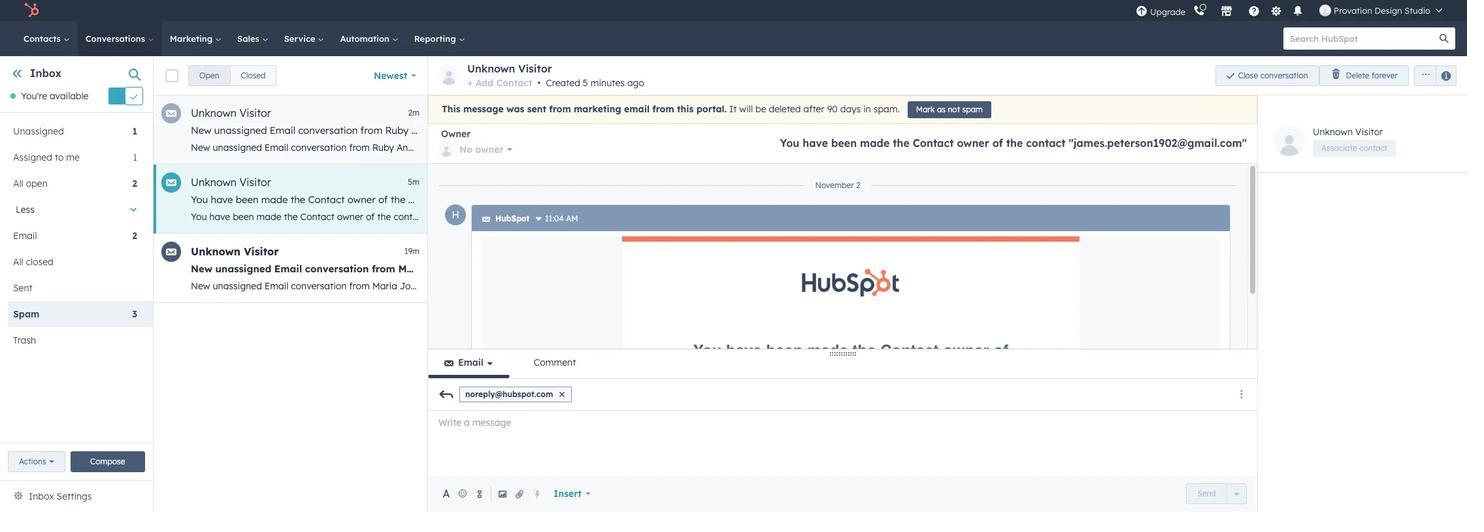 Task type: describe. For each thing, give the bounding box(es) containing it.
5m
[[408, 177, 420, 187]]

november 2
[[815, 180, 860, 190]]

will
[[739, 103, 753, 115]]

owner for you have been made the contact owner of the contact "
[[943, 342, 989, 360]]

owner for you have been made the contact owner of the contact "james.peterson1902@gmail.com"
[[957, 137, 989, 150]]

close conversation button
[[1216, 65, 1319, 86]]

0 vertical spatial maria
[[398, 263, 427, 275]]

1 vertical spatial anderson
[[397, 142, 438, 154]]

you for you have been made the contact owner of the contact "james.peterson1902@gmail.com"
[[780, 137, 800, 150]]

message
[[463, 103, 504, 115]]

associate contact button
[[1313, 140, 1396, 157]]

available
[[50, 90, 89, 102]]

insert
[[554, 488, 582, 500]]

this
[[677, 103, 694, 115]]

after
[[804, 103, 825, 115]]

noreply@hubspot.com
[[465, 390, 553, 399]]

sales link
[[229, 21, 276, 56]]

send group
[[1186, 484, 1247, 505]]

been for you have been made the contact owner of the contact "james.peterson1902@gmail.com"
[[831, 137, 857, 150]]

open
[[199, 70, 219, 80]]

upgrade
[[1150, 6, 1186, 17]]

sent
[[527, 103, 546, 115]]

3 new from the top
[[191, 263, 212, 275]]

comment button
[[517, 350, 592, 378]]

row group inside the you have been made the contact owner of the contact " main content
[[154, 95, 1115, 303]]

+
[[467, 77, 473, 89]]

this
[[442, 103, 461, 115]]

all closed
[[13, 256, 53, 268]]

all for all closed
[[13, 256, 23, 268]]

all for all open
[[13, 178, 23, 190]]

contact for you have been made the contact owner of the contact "james.peterson1902@gmail.com"
[[913, 137, 954, 150]]

provation
[[1334, 5, 1372, 16]]

0 vertical spatial ruby
[[385, 124, 409, 137]]

as
[[937, 105, 946, 114]]

you're
[[21, 90, 47, 102]]

of for you have been made the contact owner of the contact "
[[994, 342, 1009, 360]]

visitor inside unknown visitor + add contact • created 5 minutes ago
[[518, 62, 552, 75]]

no owner button
[[439, 140, 513, 159]]

"james.peterson1902@gmail.com" for you have been made the contact owner of the contact "james.peterson1902@gmail.com" you have been made the contact owner of the contact &quot;james.peterson1902&#x40;gmail.com&quot; https://api-na1.hubapi.com/notification-station/general/v1/notifications/cta/81a0bb98-8d9e-4f3b-b0db-f
[[446, 193, 603, 206]]

mark as not spam
[[916, 105, 983, 114]]

you have been made the contact owner of the contact " main content
[[154, 56, 1467, 512]]

closed
[[241, 70, 266, 80]]

automation
[[340, 33, 392, 44]]

sent button
[[8, 275, 137, 302]]

have for you have been made the contact owner of the contact "james.peterson1902@gmail.com" you have been made the contact owner of the contact &quot;james.peterson1902&#x40;gmail.com&quot; https://api-na1.hubapi.com/notification-station/general/v1/notifications/cta/81a0bb98-8d9e-4f3b-b0db-f
[[211, 193, 233, 206]]

settings image
[[1270, 6, 1282, 17]]

visitor for new unassigned email conversation from ruby anderson (jira)
[[239, 107, 271, 120]]

contact)
[[518, 263, 560, 275]]

of for you have been made the contact owner of the contact "james.peterson1902@gmail.com" you have been made the contact owner of the contact &quot;james.peterson1902&#x40;gmail.com&quot; https://api-na1.hubapi.com/notification-station/general/v1/notifications/cta/81a0bb98-8d9e-4f3b-b0db-f
[[378, 193, 388, 206]]

be
[[756, 103, 766, 115]]

insert button
[[545, 481, 599, 507]]

90
[[827, 103, 838, 115]]

been for you have been made the contact owner of the contact "
[[766, 342, 803, 360]]

email inside button
[[458, 357, 483, 369]]

2 for email
[[132, 230, 137, 242]]

8d9e-
[[1038, 211, 1062, 223]]

na1.hubapi.com/notification-
[[702, 211, 828, 223]]

you for you have been made the contact owner of the contact "james.peterson1902@gmail.com" you have been made the contact owner of the contact &quot;james.peterson1902&#x40;gmail.com&quot; https://api-na1.hubapi.com/notification-station/general/v1/notifications/cta/81a0bb98-8d9e-4f3b-b0db-f
[[191, 193, 208, 206]]

2 group from the left
[[1409, 65, 1457, 86]]

settings link
[[1268, 4, 1284, 17]]

marketing link
[[162, 21, 229, 56]]

newest button
[[365, 62, 425, 89]]

made for you have been made the contact owner of the contact "james.peterson1902@gmail.com" you have been made the contact owner of the contact &quot;james.peterson1902&#x40;gmail.com&quot; https://api-na1.hubapi.com/notification-station/general/v1/notifications/cta/81a0bb98-8d9e-4f3b-b0db-f
[[261, 193, 288, 206]]

have for you have been made the contact owner of the contact "
[[726, 342, 762, 360]]

email from unknown visitor with subject new unassigned email conversation from ruby anderson (jira) row
[[154, 95, 518, 165]]

unassigned
[[13, 126, 64, 137]]

it
[[729, 103, 737, 115]]

f
[[1112, 211, 1115, 223]]

automation link
[[332, 21, 406, 56]]

spam
[[13, 309, 39, 320]]

contact inside unknown visitor associate contact
[[1360, 143, 1388, 153]]

&#x28;sample
[[439, 280, 502, 292]]

unknown visitor for new unassigned email conversation from maria johnson (sample contact)
[[191, 245, 279, 258]]

0 vertical spatial anderson
[[411, 124, 455, 137]]

hubspot image inside the you have been made the contact owner of the contact " main content
[[802, 242, 900, 323]]

hubspot
[[495, 214, 530, 224]]

calling icon image
[[1193, 5, 1205, 17]]

visitor for new unassigned email conversation from maria johnson (sample contact)
[[244, 245, 279, 258]]

+ add contact button
[[467, 75, 532, 91]]

2 for all open
[[132, 178, 137, 190]]

3
[[132, 309, 137, 320]]

newest
[[374, 70, 407, 81]]

contacts
[[24, 33, 63, 44]]

visitor inside unknown visitor associate contact
[[1356, 126, 1383, 138]]

design
[[1375, 5, 1402, 16]]

inbox for inbox
[[30, 67, 62, 80]]

&#x28;jira&#x29;
[[440, 142, 518, 154]]

you for you have been made the contact owner of the contact "
[[693, 342, 722, 360]]

contact&#x29;
[[504, 280, 569, 292]]

november
[[815, 180, 854, 190]]

conversation inside "button"
[[1260, 70, 1308, 80]]

2 inside the you have been made the contact owner of the contact " main content
[[856, 180, 860, 190]]

contact for you have been made the contact owner of the contact "
[[837, 360, 893, 378]]

11:04
[[545, 214, 564, 224]]

2 new from the top
[[191, 142, 210, 154]]

spam.
[[874, 103, 900, 115]]

all open
[[13, 178, 48, 190]]

marketplaces image
[[1221, 6, 1233, 18]]

assigned
[[13, 152, 52, 164]]

was
[[507, 103, 524, 115]]

unknown inside unknown visitor associate contact
[[1313, 126, 1353, 138]]

station/general/v1/notifications/cta/81a0bb98-
[[828, 211, 1038, 223]]

1 for unassigned
[[132, 126, 137, 137]]

compose
[[90, 457, 125, 467]]

in
[[863, 103, 871, 115]]

provation design studio button
[[1312, 0, 1450, 21]]

service link
[[276, 21, 332, 56]]

mark
[[916, 105, 935, 114]]

1 vertical spatial maria
[[372, 280, 397, 292]]

been for you have been made the contact owner of the contact "james.peterson1902@gmail.com" you have been made the contact owner of the contact &quot;james.peterson1902&#x40;gmail.com&quot; https://api-na1.hubapi.com/notification-station/general/v1/notifications/cta/81a0bb98-8d9e-4f3b-b0db-f
[[236, 193, 259, 206]]

menu containing provation design studio
[[1135, 0, 1452, 21]]

Open button
[[188, 65, 230, 86]]

send button
[[1186, 484, 1227, 505]]

0 horizontal spatial hubspot image
[[24, 3, 39, 18]]

inbox settings link
[[29, 489, 92, 505]]

owner inside popup button
[[475, 144, 504, 156]]

unknown visitor for you have been made the contact owner of the contact "james.peterson1902@gmail.com"
[[191, 176, 271, 189]]

provation design studio
[[1334, 5, 1431, 16]]

have for you have been made the contact owner of the contact "james.peterson1902@gmail.com"
[[803, 137, 828, 150]]

delete forever
[[1346, 70, 1398, 80]]



Task type: vqa. For each thing, say whether or not it's contained in the screenshot.
8:00 to the right
no



Task type: locate. For each thing, give the bounding box(es) containing it.
add
[[476, 77, 494, 89]]

you have been made the contact owner of the contact "james.peterson1902@gmail.com"
[[780, 137, 1247, 150]]

inbox up you're available
[[30, 67, 62, 80]]

trash
[[13, 335, 36, 347]]

1 horizontal spatial maria
[[398, 263, 427, 275]]

1 vertical spatial hubspot image
[[802, 242, 900, 323]]

1 group from the left
[[188, 65, 277, 86]]

more info image
[[535, 216, 543, 224]]

reporting
[[414, 33, 458, 44]]

1 vertical spatial johnson
[[400, 280, 436, 292]]

0 horizontal spatial maria
[[372, 280, 397, 292]]

group down sales on the left top of page
[[188, 65, 277, 86]]

email button
[[428, 350, 510, 378]]

4f3b-
[[1062, 211, 1086, 223]]

0 vertical spatial unknown visitor
[[191, 107, 271, 120]]

visitor for you have been made the contact owner of the contact "james.peterson1902@gmail.com"
[[239, 176, 271, 189]]

1 vertical spatial "james.peterson1902@gmail.com"
[[446, 193, 603, 206]]

0 vertical spatial "james.peterson1902@gmail.com"
[[1069, 137, 1247, 150]]

1 vertical spatial all
[[13, 256, 23, 268]]

open
[[26, 178, 48, 190]]

made for you have been made the contact owner of the contact "
[[807, 342, 848, 360]]

"james.peterson1902@gmail.com" for you have been made the contact owner of the contact "james.peterson1902@gmail.com"
[[1069, 137, 1247, 150]]

you inside you have been made the contact owner of the contact "
[[693, 342, 722, 360]]

james peterson image
[[1320, 5, 1331, 16]]

group down search icon in the right of the page
[[1409, 65, 1457, 86]]

all left closed
[[13, 256, 23, 268]]

johnson up &#x28;sample
[[430, 263, 471, 275]]

been inside you have been made the contact owner of the contact "
[[766, 342, 803, 360]]

made for you have been made the contact owner of the contact "james.peterson1902@gmail.com"
[[860, 137, 890, 150]]

marketing
[[574, 103, 621, 115]]

unknown
[[467, 62, 515, 75], [191, 107, 237, 120], [1313, 126, 1353, 138], [191, 176, 237, 189], [191, 245, 241, 258]]

johnson down 19m at the left
[[400, 280, 436, 292]]

new unassigned email conversation from ruby anderson (jira) new unassigned email conversation from ruby anderson &#x28;jira&#x29;
[[191, 124, 518, 154]]

reporting link
[[406, 21, 473, 56]]

unknown for new unassigned email conversation from ruby anderson (jira)
[[191, 107, 237, 120]]

from
[[549, 103, 571, 115], [652, 103, 674, 115], [360, 124, 383, 137], [349, 142, 370, 154], [372, 263, 395, 275], [349, 280, 370, 292]]

trash button
[[8, 328, 137, 354]]

0 vertical spatial 1
[[132, 126, 137, 137]]

conversations
[[85, 33, 148, 44]]

group
[[188, 65, 277, 86], [1409, 65, 1457, 86]]

owner
[[957, 137, 989, 150], [475, 144, 504, 156], [348, 193, 376, 206], [337, 211, 363, 223], [943, 342, 989, 360]]

row group containing unknown visitor
[[154, 95, 1115, 303]]

Search HubSpot search field
[[1284, 27, 1444, 50]]

have
[[803, 137, 828, 150], [211, 193, 233, 206], [209, 211, 230, 223], [726, 342, 762, 360]]

0 vertical spatial johnson
[[430, 263, 471, 275]]

1 horizontal spatial hubspot image
[[802, 242, 900, 323]]

contact for you have been made the contact owner of the contact "
[[880, 342, 939, 360]]

you're available image
[[10, 94, 16, 99]]

help button
[[1243, 0, 1265, 21]]

19m
[[405, 246, 420, 256]]

all inside button
[[13, 256, 23, 268]]

contact
[[1026, 137, 1066, 150], [1360, 143, 1388, 153], [408, 193, 443, 206], [394, 211, 427, 223], [837, 360, 893, 378]]

(jira)
[[458, 124, 483, 137]]

to
[[55, 152, 64, 164]]

spam
[[962, 105, 983, 114]]

contact for you have been made the contact owner of the contact "james.peterson1902@gmail.com"
[[1026, 137, 1066, 150]]

contact for you have been made the contact owner of the contact "james.peterson1902@gmail.com" you have been made the contact owner of the contact &quot;james.peterson1902&#x40;gmail.com&quot; https://api-na1.hubapi.com/notification-station/general/v1/notifications/cta/81a0bb98-8d9e-4f3b-b0db-f
[[408, 193, 443, 206]]

all
[[13, 178, 23, 190], [13, 256, 23, 268]]

created
[[546, 77, 580, 89]]

contact
[[496, 77, 532, 89], [913, 137, 954, 150], [308, 193, 345, 206], [300, 211, 335, 223], [880, 342, 939, 360]]

3 unknown visitor from the top
[[191, 245, 279, 258]]

0 vertical spatial hubspot image
[[24, 3, 39, 18]]

1 for assigned to me
[[133, 152, 137, 164]]

conversations link
[[78, 21, 162, 56]]

hubspot image
[[24, 3, 39, 18], [802, 242, 900, 323]]

0 vertical spatial inbox
[[30, 67, 62, 80]]

associate
[[1322, 143, 1357, 153]]

notifications image
[[1292, 6, 1304, 18]]

new unassigned email conversation from maria johnson (sample contact) new unassigned email conversation from maria johnson &#x28;sample contact&#x29;
[[191, 263, 569, 292]]

1 horizontal spatial group
[[1409, 65, 1457, 86]]

me
[[66, 152, 80, 164]]

contact inside you have been made the contact owner of the contact "
[[880, 342, 939, 360]]

2 vertical spatial unknown visitor
[[191, 245, 279, 258]]

email
[[624, 103, 650, 115]]

1 vertical spatial ruby
[[372, 142, 394, 154]]

visitor inside row
[[239, 176, 271, 189]]

deleted
[[769, 103, 801, 115]]

owner inside you have been made the contact owner of the contact "
[[943, 342, 989, 360]]

https://api-
[[651, 211, 702, 223]]

all left "open"
[[13, 178, 23, 190]]

inbox for inbox settings
[[29, 491, 54, 503]]

anderson up 5m
[[397, 142, 438, 154]]

conversation
[[1260, 70, 1308, 80], [298, 124, 358, 137], [291, 142, 347, 154], [305, 263, 369, 275], [291, 280, 347, 292]]

Closed button
[[230, 65, 277, 86]]

you're available
[[21, 90, 89, 102]]

delete forever button
[[1319, 65, 1409, 86]]

1 vertical spatial unknown visitor
[[191, 176, 271, 189]]

email from unknown visitor with subject new unassigned email conversation from maria johnson (sample contact) row
[[154, 234, 569, 303]]

"james.peterson1902@gmail.com" inside you have been made the contact owner of the contact "james.peterson1902@gmail.com" you have been made the contact owner of the contact &quot;james.peterson1902&#x40;gmail.com&quot; https://api-na1.hubapi.com/notification-station/general/v1/notifications/cta/81a0bb98-8d9e-4f3b-b0db-f
[[446, 193, 603, 206]]

minutes
[[591, 77, 625, 89]]

"james.peterson1902@gmail.com"
[[1069, 137, 1247, 150], [446, 193, 603, 206]]

close image
[[560, 392, 565, 397]]

1 new from the top
[[191, 124, 212, 137]]

1 horizontal spatial "james.peterson1902@gmail.com"
[[1069, 137, 1247, 150]]

you
[[780, 137, 800, 150], [191, 193, 208, 206], [191, 211, 207, 223], [693, 342, 722, 360]]

unknown for you have been made the contact owner of the contact "james.peterson1902@gmail.com"
[[191, 176, 237, 189]]

you have been made the contact owner of the contact "
[[693, 342, 1009, 398]]

1
[[132, 126, 137, 137], [133, 152, 137, 164]]

4 new from the top
[[191, 280, 210, 292]]

search image
[[1440, 34, 1449, 43]]

portal.
[[696, 103, 727, 115]]

0 vertical spatial all
[[13, 178, 23, 190]]

closed
[[26, 256, 53, 268]]

0 horizontal spatial group
[[188, 65, 277, 86]]

johnson
[[430, 263, 471, 275], [400, 280, 436, 292]]

email from unknown visitor with subject you have been made the contact owner of the contact &quot;james.peterson1902@gmail.com&quot; row
[[154, 165, 1115, 234]]

1 vertical spatial 1
[[133, 152, 137, 164]]

unknown inside row
[[191, 176, 237, 189]]

2 unknown visitor from the top
[[191, 176, 271, 189]]

owner
[[441, 128, 471, 140]]

unknown inside unknown visitor + add contact • created 5 minutes ago
[[467, 62, 515, 75]]

5
[[583, 77, 588, 89]]

unknown visitor + add contact • created 5 minutes ago
[[467, 62, 644, 89]]

&quot;james.peterson1902&#x40;gmail.com&quot;
[[429, 211, 649, 223]]

of inside you have been made the contact owner of the contact "
[[994, 342, 1009, 360]]

the
[[893, 137, 910, 150], [1006, 137, 1023, 150], [291, 193, 305, 206], [391, 193, 405, 206], [284, 211, 298, 223], [377, 211, 391, 223], [853, 342, 876, 360], [809, 360, 833, 378]]

upgrade image
[[1136, 6, 1148, 17]]

mark as not spam button
[[908, 101, 991, 118]]

days
[[840, 103, 861, 115]]

delete
[[1346, 70, 1370, 80]]

anderson down the 2m
[[411, 124, 455, 137]]

row group
[[154, 95, 1115, 303]]

1 unknown visitor from the top
[[191, 107, 271, 120]]

made
[[860, 137, 890, 150], [261, 193, 288, 206], [257, 211, 281, 223], [807, 342, 848, 360]]

made inside you have been made the contact owner of the contact "
[[807, 342, 848, 360]]

unknown for new unassigned email conversation from maria johnson (sample contact)
[[191, 245, 241, 258]]

unknown visitor inside row
[[191, 176, 271, 189]]

1 vertical spatial inbox
[[29, 491, 54, 503]]

no
[[459, 144, 473, 156]]

inbox settings
[[29, 491, 92, 503]]

unassigned
[[214, 124, 267, 137], [213, 142, 262, 154], [215, 263, 271, 275], [213, 280, 262, 292]]

you have been made the contact owner of the contact "james.peterson1902@gmail.com" you have been made the contact owner of the contact &quot;james.peterson1902&#x40;gmail.com&quot; https://api-na1.hubapi.com/notification-station/general/v1/notifications/cta/81a0bb98-8d9e-4f3b-b0db-f
[[191, 193, 1115, 223]]

0 horizontal spatial "james.peterson1902@gmail.com"
[[446, 193, 603, 206]]

inbox left "settings" at the bottom of page
[[29, 491, 54, 503]]

menu
[[1135, 0, 1452, 21]]

settings
[[57, 491, 92, 503]]

group containing open
[[188, 65, 277, 86]]

less
[[16, 204, 35, 216]]

contact inside unknown visitor + add contact • created 5 minutes ago
[[496, 77, 532, 89]]

b0db-
[[1086, 211, 1112, 223]]

unknown visitor for new unassigned email conversation from ruby anderson (jira)
[[191, 107, 271, 120]]

help image
[[1248, 6, 1260, 18]]

contact inside you have been made the contact owner of the contact "
[[837, 360, 893, 378]]

not
[[948, 105, 960, 114]]

have inside you have been made the contact owner of the contact "
[[726, 342, 762, 360]]

you have been made the contact owner of the contact "james.peterson1902@gmail.com" heading
[[780, 137, 1247, 150]]

of for you have been made the contact owner of the contact "james.peterson1902@gmail.com"
[[993, 137, 1003, 150]]

marketplaces button
[[1213, 0, 1241, 21]]

this message was sent from marketing email from this portal. it will be deleted after 90 days in spam.
[[442, 103, 900, 115]]

1 all from the top
[[13, 178, 23, 190]]

contacts link
[[16, 21, 78, 56]]

notifications button
[[1287, 0, 1309, 21]]

contact for you have been made the contact owner of the contact "james.peterson1902@gmail.com" you have been made the contact owner of the contact &quot;james.peterson1902&#x40;gmail.com&quot; https://api-na1.hubapi.com/notification-station/general/v1/notifications/cta/81a0bb98-8d9e-4f3b-b0db-f
[[308, 193, 345, 206]]

comment
[[534, 357, 576, 369]]

send
[[1198, 489, 1216, 499]]

owner for you have been made the contact owner of the contact "james.peterson1902@gmail.com" you have been made the contact owner of the contact &quot;james.peterson1902&#x40;gmail.com&quot; https://api-na1.hubapi.com/notification-station/general/v1/notifications/cta/81a0bb98-8d9e-4f3b-b0db-f
[[348, 193, 376, 206]]

11:04 am
[[545, 214, 578, 224]]

sales
[[237, 33, 262, 44]]

sent
[[13, 283, 32, 294]]

assigned to me
[[13, 152, 80, 164]]

unknown visitor associate contact
[[1313, 126, 1388, 153]]

email
[[270, 124, 295, 137], [265, 142, 288, 154], [13, 230, 37, 242], [274, 263, 302, 275], [265, 280, 288, 292], [458, 357, 483, 369]]

2 all from the top
[[13, 256, 23, 268]]



